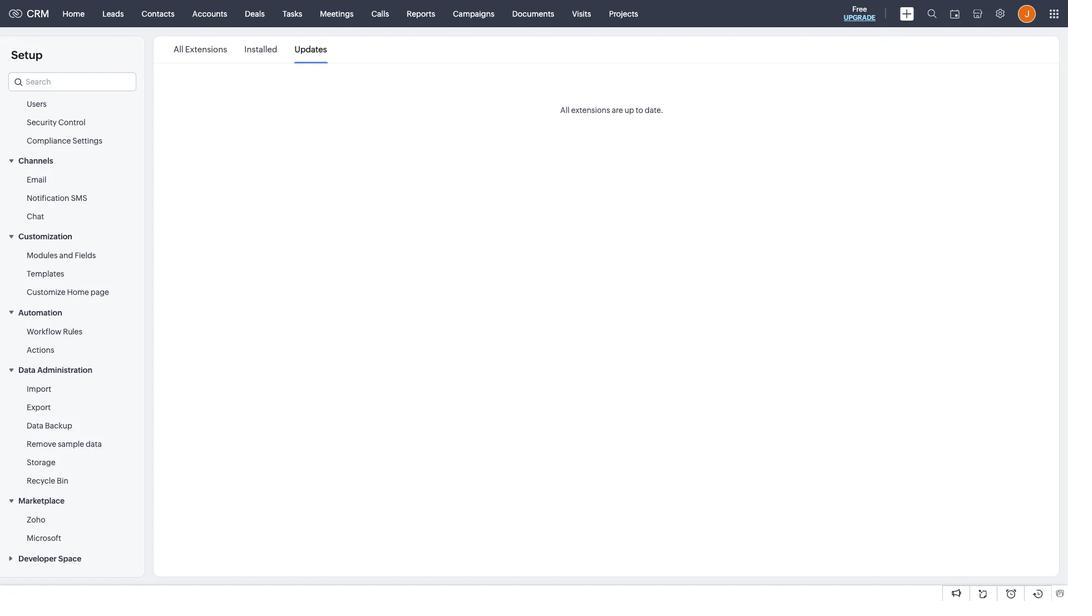 Task type: vqa. For each thing, say whether or not it's contained in the screenshot.
the Import link to the right
no



Task type: describe. For each thing, give the bounding box(es) containing it.
recycle bin
[[27, 476, 68, 485]]

remove sample data
[[27, 440, 102, 449]]

workflow rules link
[[27, 326, 82, 337]]

contacts
[[142, 9, 175, 18]]

modules and fields link
[[27, 250, 96, 261]]

modules
[[27, 251, 58, 260]]

meetings link
[[311, 0, 363, 27]]

profile element
[[1012, 0, 1043, 27]]

administration
[[37, 366, 92, 375]]

recycle
[[27, 476, 55, 485]]

deals
[[245, 9, 265, 18]]

automation region
[[0, 323, 145, 359]]

actions
[[27, 346, 54, 354]]

import
[[27, 385, 51, 394]]

deals link
[[236, 0, 274, 27]]

campaigns link
[[444, 0, 504, 27]]

crm link
[[9, 8, 49, 19]]

calls
[[372, 9, 389, 18]]

workflow
[[27, 327, 61, 336]]

automation
[[18, 308, 62, 317]]

rules
[[63, 327, 82, 336]]

zoho link
[[27, 515, 45, 526]]

remove sample data link
[[27, 439, 102, 450]]

calls link
[[363, 0, 398, 27]]

chat link
[[27, 211, 44, 222]]

customize home page
[[27, 288, 109, 297]]

microsoft
[[27, 534, 61, 543]]

compliance settings link
[[27, 135, 102, 146]]

leads
[[102, 9, 124, 18]]

marketplace
[[18, 497, 65, 506]]

notification sms link
[[27, 193, 87, 204]]

data administration
[[18, 366, 92, 375]]

campaigns
[[453, 9, 495, 18]]

email
[[27, 175, 47, 184]]

all extensions
[[174, 45, 227, 54]]

recycle bin link
[[27, 475, 68, 487]]

tasks link
[[274, 0, 311, 27]]

calendar image
[[951, 9, 960, 18]]

data backup
[[27, 421, 72, 430]]

tasks
[[283, 9, 302, 18]]

contacts link
[[133, 0, 184, 27]]

extensions
[[571, 106, 611, 115]]

email link
[[27, 174, 47, 185]]

security
[[27, 118, 57, 127]]

upgrade
[[844, 14, 876, 22]]

space
[[58, 554, 82, 563]]

data for data administration
[[18, 366, 36, 375]]

bin
[[57, 476, 68, 485]]

zoho
[[27, 516, 45, 525]]

and
[[59, 251, 73, 260]]

crm
[[27, 8, 49, 19]]

workflow rules
[[27, 327, 82, 336]]

channels
[[18, 156, 53, 165]]

import link
[[27, 384, 51, 395]]

microsoft link
[[27, 533, 61, 544]]

developer space button
[[0, 548, 145, 569]]

home inside customization region
[[67, 288, 89, 297]]

all extensions are up to date.
[[561, 106, 664, 115]]

search element
[[921, 0, 944, 27]]

all for all extensions
[[174, 45, 184, 54]]

all for all extensions are up to date.
[[561, 106, 570, 115]]

documents
[[513, 9, 555, 18]]

sms
[[71, 194, 87, 203]]

storage
[[27, 458, 55, 467]]

data
[[86, 440, 102, 449]]

remove
[[27, 440, 56, 449]]

notification
[[27, 194, 69, 203]]

to
[[636, 106, 644, 115]]

reports link
[[398, 0, 444, 27]]

installed
[[245, 45, 277, 54]]



Task type: locate. For each thing, give the bounding box(es) containing it.
all inside all extensions link
[[174, 45, 184, 54]]

updates
[[295, 45, 327, 54]]

home link
[[54, 0, 94, 27]]

automation button
[[0, 302, 145, 323]]

compliance
[[27, 136, 71, 145]]

data down the export
[[27, 421, 43, 430]]

channels region
[[0, 171, 145, 226]]

visits link
[[564, 0, 600, 27]]

users link
[[27, 98, 47, 109]]

data up import link at the left of the page
[[18, 366, 36, 375]]

developer
[[18, 554, 57, 563]]

data
[[18, 366, 36, 375], [27, 421, 43, 430]]

storage link
[[27, 457, 55, 468]]

customize home page link
[[27, 287, 109, 298]]

search image
[[928, 9, 937, 18]]

up
[[625, 106, 635, 115]]

None field
[[8, 72, 136, 91]]

installed link
[[245, 37, 277, 62]]

all left the extensions
[[174, 45, 184, 54]]

customization
[[18, 232, 72, 241]]

fields
[[75, 251, 96, 260]]

region
[[0, 95, 145, 150]]

date.
[[645, 106, 664, 115]]

profile image
[[1019, 5, 1036, 23]]

export
[[27, 403, 51, 412]]

projects link
[[600, 0, 647, 27]]

channels button
[[0, 150, 145, 171]]

reports
[[407, 9, 435, 18]]

0 vertical spatial all
[[174, 45, 184, 54]]

data administration button
[[0, 359, 145, 380]]

data for data backup
[[27, 421, 43, 430]]

home right crm
[[63, 9, 85, 18]]

developer space
[[18, 554, 82, 563]]

customize
[[27, 288, 65, 297]]

meetings
[[320, 9, 354, 18]]

0 horizontal spatial all
[[174, 45, 184, 54]]

free upgrade
[[844, 5, 876, 22]]

modules and fields
[[27, 251, 96, 260]]

region containing users
[[0, 95, 145, 150]]

1 vertical spatial all
[[561, 106, 570, 115]]

control
[[58, 118, 86, 127]]

visits
[[572, 9, 591, 18]]

0 vertical spatial home
[[63, 9, 85, 18]]

marketplace button
[[0, 490, 145, 511]]

0 vertical spatial data
[[18, 366, 36, 375]]

extensions
[[185, 45, 227, 54]]

leads link
[[94, 0, 133, 27]]

free
[[853, 5, 868, 13]]

create menu element
[[894, 0, 921, 27]]

1 horizontal spatial all
[[561, 106, 570, 115]]

home up automation dropdown button
[[67, 288, 89, 297]]

accounts
[[193, 9, 227, 18]]

notification sms
[[27, 194, 87, 203]]

export link
[[27, 402, 51, 413]]

accounts link
[[184, 0, 236, 27]]

compliance settings
[[27, 136, 102, 145]]

create menu image
[[901, 7, 915, 20]]

customization region
[[0, 247, 145, 302]]

data backup link
[[27, 420, 72, 431]]

backup
[[45, 421, 72, 430]]

security control
[[27, 118, 86, 127]]

projects
[[609, 9, 639, 18]]

security control link
[[27, 117, 86, 128]]

all left extensions
[[561, 106, 570, 115]]

data inside region
[[27, 421, 43, 430]]

1 vertical spatial data
[[27, 421, 43, 430]]

data inside dropdown button
[[18, 366, 36, 375]]

actions link
[[27, 344, 54, 356]]

all extensions link
[[174, 37, 227, 62]]

data administration region
[[0, 380, 145, 490]]

customization button
[[0, 226, 145, 247]]

home
[[63, 9, 85, 18], [67, 288, 89, 297]]

settings
[[72, 136, 102, 145]]

users
[[27, 99, 47, 108]]

1 vertical spatial home
[[67, 288, 89, 297]]

marketplace region
[[0, 511, 145, 548]]

Search text field
[[9, 73, 136, 91]]

templates
[[27, 270, 64, 279]]

are
[[612, 106, 623, 115]]

sample
[[58, 440, 84, 449]]

updates link
[[295, 37, 327, 62]]

documents link
[[504, 0, 564, 27]]

templates link
[[27, 268, 64, 280]]



